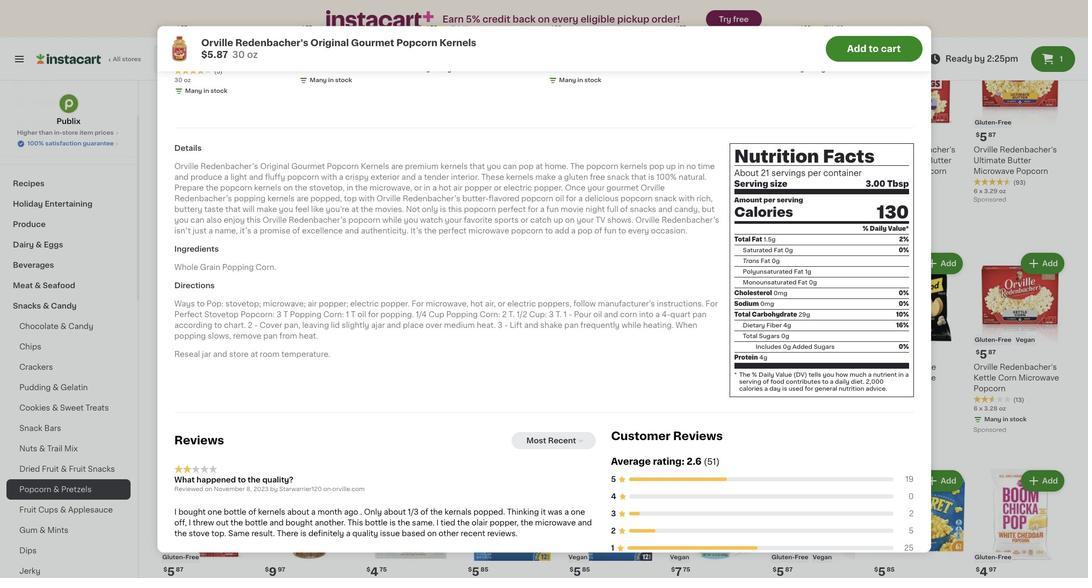 Task type: locate. For each thing, give the bounding box(es) containing it.
movie up light
[[222, 157, 245, 164]]

redenbacher's
[[200, 163, 258, 171], [174, 195, 232, 203], [403, 195, 460, 203], [289, 217, 346, 224], [662, 217, 719, 224]]

0 vertical spatial kettle
[[324, 157, 346, 164]]

only
[[422, 206, 438, 214]]

stock inside the 4 buy 1, get 1 free publix popcorn, movie theater butter 6 x 2.4 oz many in stock
[[197, 189, 214, 195]]

the down the off,
[[174, 530, 187, 538]]

air inside orville redenbacher's original gourmet popcorn kernels are premium kernels that you can pop at home. the popcorn kernels pop up in no time and produce a light and fluffy popcorn with a crispy exterior and a tender interior. these kernels make a gluten free snack that is 100% natural. prepare the popcorn kernels on the stovetop, in the microwave, or in a hot air popper or electric popper. once your gourmet orville redenbacher's popping kernels are popped, top with orville redenbacher's butter-flavored popcorn oil for a delicious popcorn snack with rich, buttery taste that will make you feel like you're at the movies. not only is this popcorn perfect for a fun movie night full of snacks and candy, but you can also enjoy this orville redenbacher's popcorn while you watch your favorite sports or catch up on your tv shows. orville redenbacher's isn't just a name, it's a promise of excellence and authenticity. it's the perfect microwave popcorn to add a pop of fun to every occasion.
[[453, 185, 463, 192]]

bottle up out at the bottom of page
[[224, 509, 246, 516]]

corn,
[[263, 168, 283, 175]]

0 horizontal spatial by
[[270, 487, 278, 493]]

recent
[[548, 438, 576, 445]]

microwave, inside ways to pop: stovetop; microwave; air popper; electric popper. for microwave, hot air, or electric poppers, follow manufacturer's instructions. for perfect stovetop popcorn: 3 t popping corn: 1 t oil for popping. 1/4 cup popping corn: 2 t. 1/2 cup: 3 t. 1 - pour oil and corn into a 4-quart pan according to chart. 2 - cover pan, leaving lid slightly ajar and place over medium heat. 3 - lift and shake pan frequently while heating. when popping slows, remove pan from heat.
[[426, 301, 469, 308]]

this down 'will'
[[247, 217, 261, 224]]

monounsaturated
[[743, 280, 796, 286]]

41 inside $ 4 41
[[564, 21, 570, 27]]

2 horizontal spatial pan
[[692, 311, 707, 319]]

get inside the 4 buy 1, get 1 free publix popcorn, movie theater butter 6 x 2.4 oz many in stock
[[183, 147, 194, 153]]

& left the trail
[[39, 445, 45, 453]]

0 vertical spatial store
[[62, 130, 78, 136]]

1 t from the left
[[283, 311, 288, 319]]

butter inside 5 orville redenbacher's movie theater butter microwave popcorn
[[928, 157, 951, 164]]

41 up jolly
[[813, 21, 820, 27]]

butter inside the 4 buy 1, get 1 free publix popcorn, movie theater butter 6 x 2.4 oz many in stock
[[192, 168, 216, 175]]

5%
[[466, 15, 480, 24]]

- left 'lift'
[[504, 322, 508, 330]]

& for gum & mints
[[39, 527, 46, 535]]

x for orville redenbacher's movie theater butter microwave popcorn
[[880, 189, 883, 195]]

snack inside snack factory original pretzel crisps
[[364, 157, 387, 164]]

free
[[693, 120, 707, 126], [896, 120, 910, 126], [998, 120, 1011, 126], [186, 337, 199, 343], [896, 337, 910, 343], [998, 337, 1011, 343], [186, 555, 199, 561], [795, 555, 808, 561], [998, 555, 1011, 561]]

0 horizontal spatial grain
[[200, 264, 220, 272]]

kettle for popcorn,
[[324, 157, 346, 164]]

gluten-free vegan for 5
[[772, 555, 832, 561]]

0 horizontal spatial hot
[[439, 185, 451, 192]]

1/3
[[408, 509, 419, 516]]

cart
[[881, 44, 901, 53]]

original inside orville redenbacher's original gourmet popcorn kernels $5.87 30 oz
[[310, 38, 349, 47]]

pour
[[574, 311, 591, 319]]

back
[[513, 15, 536, 24]]

product group containing 7
[[669, 469, 762, 579]]

75 for 4
[[379, 567, 387, 573]]

redenbacher's inside orville redenbacher's original gourmet popcorn kernels $5.87 30 oz
[[235, 38, 308, 47]]

theater down value
[[771, 385, 800, 393]]

express icon image
[[326, 10, 434, 28]]

electric up 1/2
[[507, 301, 536, 308]]

prices
[[95, 130, 114, 136]]

product group containing pop secret movie theater butter popcorn
[[567, 33, 660, 229]]

& for dairy & eggs
[[36, 241, 42, 249]]

1 vertical spatial 4g
[[759, 356, 767, 362]]

2 popcorn, from the left
[[288, 157, 322, 164]]

polyunsaturated
[[743, 270, 793, 276]]

angie's boomchickapop sea salt popcorn
[[669, 157, 758, 186]]

free up 6 x 3.2 oz
[[590, 174, 605, 181]]

0g up trans fat 0g polyunsaturated fat 1g monounsaturated fat 0g
[[785, 248, 793, 254]]

0 horizontal spatial store
[[62, 130, 78, 136]]

instructions.
[[657, 301, 704, 308]]

lists
[[30, 142, 49, 149]]

make
[[535, 174, 556, 181], [257, 206, 277, 214]]

reviewed
[[174, 487, 203, 493]]

promise
[[260, 228, 290, 235]]

or
[[414, 185, 422, 192], [494, 185, 502, 192], [521, 217, 528, 224], [498, 301, 505, 308]]

1 horizontal spatial every
[[628, 228, 649, 235]]

2.6
[[687, 458, 702, 467]]

serving down size
[[777, 197, 803, 204]]

0 horizontal spatial buy 1, get 1 free
[[302, 36, 349, 42]]

candy down seafood
[[51, 303, 77, 310]]

2 0% from the top
[[899, 291, 909, 297]]

1 popcorn, from the left
[[186, 157, 220, 164]]

2%
[[899, 237, 909, 243]]

items up enjoy
[[220, 206, 242, 213]]

a left light
[[224, 174, 229, 181]]

see eligible items down full
[[580, 217, 648, 224]]

1 vertical spatial microwave
[[535, 520, 576, 527]]

dairy & eggs link
[[6, 235, 131, 255]]

hot left air,
[[470, 301, 483, 308]]

0 vertical spatial every
[[552, 15, 578, 24]]

popcorn, inside the 4 buy 1, get 1 free publix popcorn, movie theater butter 6 x 2.4 oz many in stock
[[186, 157, 220, 164]]

1 horizontal spatial (1.43k)
[[810, 408, 831, 414]]

on
[[538, 15, 550, 24], [283, 185, 293, 192], [565, 217, 575, 224], [205, 487, 212, 493], [323, 487, 331, 493], [427, 530, 437, 538]]

& for meat & seafood
[[35, 282, 41, 290]]

butter up gourmet at the right of page
[[598, 168, 622, 175]]

nutrition
[[734, 148, 819, 166]]

0 vertical spatial hot
[[439, 185, 451, 192]]

microwave inside orville redenbacher's original gourmet popcorn kernels are premium kernels that you can pop at home. the popcorn kernels pop up in no time and produce a light and fluffy popcorn with a crispy exterior and a tender interior. these kernels make a gluten free snack that is 100% natural. prepare the popcorn kernels on the stovetop, in the microwave, or in a hot air popper or electric popper. once your gourmet orville redenbacher's popping kernels are popped, top with orville redenbacher's butter-flavored popcorn oil for a delicious popcorn snack with rich, buttery taste that will make you feel like you're at the movies. not only is this popcorn perfect for a fun movie night full of snacks and candy, but you can also enjoy this orville redenbacher's popcorn while you watch your favorite sports or catch up on your tv shows. orville redenbacher's isn't just a name, it's a promise of excellence and authenticity. it's the perfect microwave popcorn to add a pop of fun to every occasion.
[[468, 228, 509, 235]]

1/4
[[416, 311, 427, 319]]

the down the 1/3
[[398, 520, 410, 527]]

1 vertical spatial (1.43k)
[[810, 408, 831, 414]]

redenbacher's inside orville redenbacher's original gourmet white popcorn kernels
[[200, 35, 258, 42]]

ready by 2:25pm
[[946, 55, 1018, 63]]

ready by 2:25pm link
[[928, 53, 1018, 66]]

while down corn
[[622, 322, 641, 330]]

1 horizontal spatial 4g
[[783, 323, 791, 329]]

0 horizontal spatial microwave,
[[370, 185, 412, 192]]

87 inside "5 87"
[[176, 350, 183, 356]]

product group containing see eligible items
[[466, 251, 559, 447]]

0 horizontal spatial that
[[225, 206, 241, 214]]

of left hanover
[[806, 146, 813, 154]]

2 vertical spatial 1,
[[787, 365, 791, 371]]

75 inside $ 4 75
[[379, 567, 387, 573]]

eligible down 'but'
[[698, 227, 726, 235]]

0 vertical spatial get
[[321, 36, 332, 42]]

0 horizontal spatial can
[[191, 217, 204, 224]]

& for pudding & gelatin
[[53, 384, 59, 392]]

secret inside pop secret homestyle microwave popcorn
[[686, 375, 711, 382]]

candy for chocolate & candy
[[68, 323, 93, 330]]

75 inside $ 5 75
[[887, 350, 894, 356]]

1 horizontal spatial snack
[[364, 157, 387, 164]]

& inside "link"
[[61, 466, 67, 473]]

amount per serving
[[734, 197, 803, 204]]

bottle up result.
[[245, 520, 268, 527]]

per down nutrition facts
[[808, 169, 821, 177]]

a right the 'just'
[[208, 228, 213, 235]]

& inside publix popcorn, kettle corn, sweet & salty 6 each
[[311, 168, 317, 175]]

1 vertical spatial %
[[752, 373, 757, 379]]

perfect
[[498, 206, 526, 214], [439, 228, 467, 235]]

a up catch
[[540, 206, 545, 214]]

i right the off,
[[189, 520, 191, 527]]

1 horizontal spatial pop
[[578, 228, 592, 235]]

1 vertical spatial whole
[[174, 264, 198, 272]]

$ inside $ 9 97
[[265, 567, 269, 573]]

gluten-free vegan
[[670, 120, 730, 126], [975, 337, 1035, 343], [772, 555, 832, 561]]

0 vertical spatial the
[[570, 163, 584, 171]]

see left feel
[[275, 206, 290, 213]]

7.2
[[364, 189, 373, 195]]

pan,
[[284, 322, 300, 330]]

(28)
[[912, 180, 924, 186]]

0 horizontal spatial white
[[210, 46, 232, 53]]

air left popper;
[[308, 301, 317, 308]]

whole up directions
[[174, 264, 198, 272]]

$6.63 original price: $7.75 element
[[424, 19, 540, 33]]

cup:
[[529, 311, 547, 319]]

pop inside pop secret popcorn kernels
[[466, 157, 481, 164]]

1 horizontal spatial sugars
[[814, 345, 835, 351]]

fruit
[[42, 466, 59, 473], [69, 466, 86, 473], [19, 507, 36, 514]]

thinking
[[507, 509, 539, 516]]

0g down 1g
[[809, 280, 817, 286]]

1 horizontal spatial popcorn,
[[288, 157, 322, 164]]

1 inside the 4 buy 1, get 1 free publix popcorn, movie theater butter 6 x 2.4 oz many in stock
[[195, 147, 198, 153]]

cookies
[[19, 405, 50, 412]]

1 vertical spatial pan
[[564, 322, 579, 330]]

1 vertical spatial popping
[[174, 333, 206, 340]]

butter inside pop secret movie theater butter popcorn
[[598, 168, 622, 175]]

2 97 from the left
[[989, 567, 996, 573]]

whole grain popping corn.
[[174, 264, 276, 272]]

1 horizontal spatial one
[[571, 509, 585, 516]]

you up isn't
[[174, 217, 189, 224]]

kettle inside orville redenbacher's kettle corn microwave popcorn
[[974, 375, 996, 382]]

0 vertical spatial buy 1, get 1 free
[[302, 36, 349, 42]]

fat for total
[[752, 237, 762, 243]]

2 horizontal spatial gourmet
[[351, 38, 394, 47]]

to inside what happened to the quality? reviewed on november 8, 2023 by starwarrier120 on orville.com
[[238, 477, 246, 484]]

up up add
[[554, 217, 563, 224]]

& for popcorn & pretzels
[[53, 486, 59, 494]]

microwave inside i bought one bottle of kernels about a month ago . only about 1/3 of the kernals popped. thinking it was a one off, i threw out the bottle and bought another. this bottle is the same. i tied the olair popper, the microwave and the stove top. same result. there is definitely a quality issue based on other recent reviews.
[[535, 520, 576, 527]]

at left home.
[[536, 163, 543, 171]]

fruit down nuts & trail mix
[[42, 466, 59, 473]]

secret inside pop secret movie theater butter popcorn
[[584, 157, 609, 164]]

stovetop
[[204, 311, 239, 319]]

to inside * the % daily value (dv) tells you how much a nutrient in a serving of food contributes to a daily diet. 2,000 calories a day is used for general nutrition advice.
[[822, 380, 828, 386]]

microwave inside orville redenbacher's ultimate butter microwave popcorn
[[974, 168, 1014, 175]]

1 vertical spatial grain
[[200, 264, 220, 272]]

of up same.
[[420, 509, 428, 516]]

fruit inside 'link'
[[19, 507, 36, 514]]

popcorn up catch
[[521, 195, 553, 203]]

0 horizontal spatial reviews
[[174, 436, 224, 447]]

according
[[174, 322, 212, 330]]

2 41 from the left
[[813, 21, 820, 27]]

the right *
[[739, 373, 750, 379]]

75 inside $ 7 75
[[683, 567, 690, 573]]

per for container
[[808, 169, 821, 177]]

gourmet inside orville redenbacher's original gourmet popcorn kernels $5.87 30 oz
[[351, 38, 394, 47]]

snack bars
[[19, 425, 61, 433]]

1 vertical spatial make
[[257, 206, 277, 214]]

redenbacher's inside 5 orville redenbacher's movie theater butter microwave popcorn
[[898, 146, 955, 154]]

nutrition facts
[[734, 148, 875, 166]]

a inside ways to pop: stovetop; microwave; air popper; electric popper. for microwave, hot air, or electric poppers, follow manufacturer's instructions. for perfect stovetop popcorn: 3 t popping corn: 1 t oil for popping. 1/4 cup popping corn: 2 t. 1/2 cup: 3 t. 1 - pour oil and corn into a 4-quart pan according to chart. 2 - cover pan, leaving lid slightly ajar and place over medium heat. 3 - lift and shake pan frequently while heating. when popping slows, remove pan from heat.
[[655, 311, 660, 319]]

kettle for redenbacher's
[[974, 375, 996, 382]]

total for saturated fat 0g
[[734, 237, 751, 243]]

this
[[448, 206, 462, 214], [247, 217, 261, 224]]

publix inside the 4 buy 1, get 1 free publix popcorn, movie theater butter 6 x 2.4 oz many in stock
[[161, 157, 184, 164]]

1 vertical spatial daily
[[759, 373, 774, 379]]

$ 5 85
[[301, 20, 322, 32], [265, 349, 285, 361], [773, 349, 793, 361], [468, 567, 488, 578], [570, 567, 590, 578], [874, 567, 895, 578]]

product group
[[161, 33, 254, 219], [263, 33, 356, 219], [364, 33, 457, 217], [466, 33, 559, 229], [567, 33, 660, 229], [669, 33, 762, 240], [771, 33, 863, 198], [872, 33, 965, 219], [974, 33, 1067, 206], [161, 251, 254, 436], [466, 251, 559, 447], [669, 251, 762, 447], [771, 251, 863, 458], [872, 251, 965, 416], [974, 251, 1067, 436], [161, 469, 254, 579], [263, 469, 356, 579], [567, 469, 660, 579], [669, 469, 762, 579], [771, 469, 863, 579], [872, 469, 965, 579], [974, 469, 1067, 579]]

mints
[[47, 527, 68, 535]]

1 horizontal spatial t
[[351, 311, 356, 319]]

1 horizontal spatial 1,
[[316, 36, 320, 42]]

many in stock up night
[[578, 199, 621, 205]]

5 inside 5 orville redenbacher's movie theater butter microwave popcorn
[[878, 132, 886, 143]]

0 vertical spatial perfect
[[498, 206, 526, 214]]

t up slightly
[[351, 311, 356, 319]]

is left salt
[[648, 174, 654, 181]]

fat down 1.5g
[[774, 248, 783, 254]]

& for snacks & candy
[[43, 303, 49, 310]]

0 vertical spatial grain
[[511, 35, 532, 42]]

gourmet for are
[[291, 163, 325, 171]]

many in stock up feel
[[273, 189, 316, 195]]

0 horizontal spatial every
[[552, 15, 578, 24]]

1 vertical spatial air
[[308, 301, 317, 308]]

0mg up total carbohydrate 29g
[[760, 302, 774, 308]]

& for cookies & sweet treats
[[52, 405, 58, 412]]

oil inside orville redenbacher's original gourmet popcorn kernels are premium kernels that you can pop at home. the popcorn kernels pop up in no time and produce a light and fluffy popcorn with a crispy exterior and a tender interior. these kernels make a gluten free snack that is 100% natural. prepare the popcorn kernels on the stovetop, in the microwave, or in a hot air popper or electric popper. once your gourmet orville redenbacher's popping kernels are popped, top with orville redenbacher's butter-flavored popcorn oil for a delicious popcorn snack with rich, buttery taste that will make you feel like you're at the movies. not only is this popcorn perfect for a fun movie night full of snacks and candy, but you can also enjoy this orville redenbacher's popcorn while you watch your favorite sports or catch up on your tv shows. orville redenbacher's isn't just a name, it's a promise of excellence and authenticity. it's the perfect microwave popcorn to add a pop of fun to every occasion.
[[555, 195, 564, 203]]

butter
[[798, 46, 821, 53], [928, 157, 951, 164], [1007, 157, 1031, 164], [192, 168, 216, 175], [598, 168, 622, 175], [801, 385, 825, 393]]

(51)
[[704, 458, 720, 467]]

orville inside orville redenbacher's original gourmet popcorn kernels $5.87 30 oz
[[201, 38, 233, 47]]

1, for pop secret movie theater butter microwave popcorn
[[787, 365, 791, 371]]

& right the 'meat'
[[35, 282, 41, 290]]

daily up food at the bottom right
[[759, 373, 774, 379]]

recipes
[[13, 180, 44, 188]]

recent
[[461, 530, 485, 538]]

prepare
[[174, 185, 204, 192]]

4.8
[[669, 199, 679, 205]]

1 vertical spatial can
[[191, 217, 204, 224]]

0g for saturated fat 0g
[[785, 248, 793, 254]]

daily
[[870, 227, 887, 233], [759, 373, 774, 379]]

0 vertical spatial pretzels
[[788, 157, 819, 164]]

2 t from the left
[[351, 311, 356, 319]]

1 t. from the left
[[509, 311, 515, 319]]

1.5g
[[764, 237, 776, 243]]

100% inside button
[[27, 141, 44, 147]]

1 horizontal spatial about
[[384, 509, 406, 516]]

$ inside $ 6 63 $7.75 arrowhead mills whole grain organic popcorn
[[426, 21, 430, 27]]

gourmet for kernels
[[174, 46, 208, 53]]

while inside ways to pop: stovetop; microwave; air popper; electric popper. for microwave, hot air, or electric poppers, follow manufacturer's instructions. for perfect stovetop popcorn: 3 t popping corn: 1 t oil for popping. 1/4 cup popping corn: 2 t. 1/2 cup: 3 t. 1 - pour oil and corn into a 4-quart pan according to chart. 2 - cover pan, leaving lid slightly ajar and place over medium heat. 3 - lift and shake pan frequently while heating. when popping slows, remove pan from heat.
[[622, 322, 641, 330]]

1 vertical spatial white
[[914, 364, 936, 371]]

fat for trans
[[761, 259, 770, 265]]

butter up prepare
[[192, 168, 216, 175]]

leaving
[[302, 322, 329, 330]]

corn.
[[256, 264, 276, 272]]

0 vertical spatial up
[[666, 163, 676, 171]]

original inside snack factory original pretzel crisps
[[420, 157, 449, 164]]

1 horizontal spatial heat.
[[477, 322, 496, 330]]

of inside * the % daily value (dv) tells you how much a nutrient in a serving of food contributes to a daily diet. 2,000 calories a day is used for general nutrition advice.
[[763, 380, 769, 386]]

% up calories
[[752, 373, 757, 379]]

0 horizontal spatial %
[[752, 373, 757, 379]]

redenbacher's inside orville redenbacher's kettle corn microwave popcorn
[[1000, 364, 1057, 371]]

what
[[174, 477, 195, 484]]

room
[[260, 351, 280, 359]]

poppers,
[[538, 301, 572, 308]]

0 horizontal spatial daily
[[759, 373, 774, 379]]

movie inside the 4 buy 1, get 1 free publix popcorn, movie theater butter 6 x 2.4 oz many in stock
[[222, 157, 245, 164]]

gourmet inside orville redenbacher's original gourmet popcorn kernels are premium kernels that you can pop at home. the popcorn kernels pop up in no time and produce a light and fluffy popcorn with a crispy exterior and a tender interior. these kernels make a gluten free snack that is 100% natural. prepare the popcorn kernels on the stovetop, in the microwave, or in a hot air popper or electric popper. once your gourmet orville redenbacher's popping kernels are popped, top with orville redenbacher's butter-flavored popcorn oil for a delicious popcorn snack with rich, buttery taste that will make you feel like you're at the movies. not only is this popcorn perfect for a fun movie night full of snacks and candy, but you can also enjoy this orville redenbacher's popcorn while you watch your favorite sports or catch up on your tv shows. orville redenbacher's isn't just a name, it's a promise of excellence and authenticity. it's the perfect microwave popcorn to add a pop of fun to every occasion.
[[291, 163, 325, 171]]

2 horizontal spatial 1,
[[787, 365, 791, 371]]

x for orville redenbacher's ultimate butter microwave popcorn
[[979, 189, 983, 195]]

1 0% from the top
[[899, 248, 909, 254]]

0 vertical spatial air
[[453, 185, 463, 192]]

theater inside the 4 buy 1, get 1 free publix popcorn, movie theater butter 6 x 2.4 oz many in stock
[[161, 168, 190, 175]]

gluten-free for 5
[[162, 555, 199, 561]]

& for chocolate & candy
[[60, 323, 66, 330]]

butter inside orville redenbacher's ultimate butter microwave popcorn
[[1007, 157, 1031, 164]]

threw
[[193, 520, 214, 527]]

original for $5.87
[[310, 38, 349, 47]]

by
[[974, 55, 985, 63], [270, 487, 278, 493]]

0% for sodium 0mg
[[899, 302, 909, 308]]

butter inside $ 4 41 $6.41 jolly time simply popped butter microwave popcorn
[[798, 46, 821, 53]]

1 horizontal spatial 100%
[[656, 174, 677, 181]]

popcorn inside $ 4 41 $6.41 jolly time simply popped butter microwave popcorn
[[866, 46, 898, 53]]

75 down issue
[[379, 567, 387, 573]]

1 vertical spatial sponsored badge image
[[872, 210, 905, 216]]

total down dietary
[[743, 334, 757, 340]]

41 for $ 4 41 $6.41 jolly time simply popped butter microwave popcorn
[[813, 21, 820, 27]]

4 for $ 4 41 $6.41 jolly time simply popped butter microwave popcorn
[[804, 20, 812, 32]]

0 horizontal spatial t.
[[509, 311, 515, 319]]

snack
[[607, 174, 629, 181], [655, 195, 677, 203]]

for up 1/4
[[412, 301, 424, 308]]

$ inside $ 4 41
[[550, 21, 554, 27]]

of inside 5 snyder's of hanover mini pretzels
[[806, 146, 813, 154]]

microwave down favorite
[[468, 228, 509, 235]]

sweet inside publix popcorn, kettle corn, sweet & salty 6 each
[[285, 168, 309, 175]]

sponsored badge image
[[974, 197, 1006, 203], [872, 210, 905, 216], [974, 427, 1006, 434]]

free inside product group
[[693, 120, 707, 126]]

1 97 from the left
[[278, 567, 285, 573]]

product group containing 9
[[263, 469, 356, 579]]

6 left 'each' in the left of the page
[[263, 178, 267, 184]]

2 horizontal spatial gluten-free vegan
[[975, 337, 1035, 343]]

gluten-free vegan for orville redenbacher's kettle corn microwave popcorn
[[975, 337, 1035, 343]]

cookies & sweet treats
[[19, 405, 109, 412]]

6.75
[[872, 395, 885, 401]]

microwave inside pop secret homestyle microwave popcorn
[[669, 385, 710, 393]]

0 horizontal spatial microwave
[[468, 228, 509, 235]]

6 x 3.29 oz
[[974, 189, 1006, 195]]

1 horizontal spatial gluten-free vegan
[[772, 555, 832, 561]]

saturated fat 0g
[[743, 248, 793, 254]]

white inside smartfood white cheddar cheese popcorn 6.75 oz
[[914, 364, 936, 371]]

1 horizontal spatial serving
[[777, 197, 803, 204]]

$4.41 original price: $6.41 element
[[798, 19, 914, 33]]

store up 100% satisfaction guarantee button
[[62, 130, 78, 136]]

theater inside "pop secret movie theater butter microwave popcorn"
[[771, 385, 800, 393]]

theater inside pop secret movie theater butter popcorn
[[567, 168, 596, 175]]

1 vertical spatial snack
[[19, 425, 42, 433]]

see up '2.6'
[[681, 434, 696, 442]]

1 vertical spatial up
[[554, 217, 563, 224]]

1 vertical spatial candy
[[68, 323, 93, 330]]

1 vertical spatial microwave,
[[426, 301, 469, 308]]

0 vertical spatial this
[[448, 206, 462, 214]]

popcorn up gluten on the top of the page
[[586, 163, 618, 171]]

pop secret popcorn kernels inside product group
[[466, 157, 541, 175]]

is inside * the % daily value (dv) tells you how much a nutrient in a serving of food contributes to a daily diet. 2,000 calories a day is used for general nutrition advice.
[[782, 387, 787, 393]]

& right cookies
[[52, 405, 58, 412]]

sugars up the includes
[[759, 334, 780, 340]]

1 vertical spatial sweet
[[60, 405, 84, 412]]

5 inside 5 snyder's of hanover mini pretzels
[[777, 132, 784, 143]]

$ inside $ 4 75
[[366, 567, 370, 573]]

november
[[214, 487, 245, 493]]

0 horizontal spatial for
[[412, 301, 424, 308]]

details
[[174, 145, 202, 152]]

pop right add
[[578, 228, 592, 235]]

fruit down mix
[[69, 466, 86, 473]]

fun up catch
[[546, 206, 559, 214]]

the inside what happened to the quality? reviewed on november 8, 2023 by starwarrier120 on orville.com
[[248, 477, 260, 484]]

value*
[[888, 227, 909, 233]]

16
[[771, 178, 777, 184]]

many in stock down (5)
[[185, 88, 227, 94]]

with up stovetop,
[[321, 174, 337, 181]]

microwave
[[823, 46, 864, 53], [872, 168, 913, 175], [974, 168, 1014, 175], [1019, 375, 1059, 382], [669, 385, 710, 393], [771, 396, 811, 404]]

dietary fiber 4g
[[743, 323, 791, 329]]

1 horizontal spatial per
[[808, 169, 821, 177]]

popcorn up stovetop,
[[287, 174, 319, 181]]

0 horizontal spatial serving
[[739, 380, 761, 386]]

frequently
[[580, 322, 620, 330]]

popper.
[[534, 185, 563, 192], [381, 301, 410, 308]]

popcorn inside $ 6 63 $7.75 arrowhead mills whole grain organic popcorn
[[456, 46, 488, 53]]

(1.43k) down pop secret movie theater butter popcorn
[[607, 180, 628, 186]]

1 horizontal spatial corn:
[[480, 311, 500, 319]]

gluten-free for 4
[[975, 555, 1011, 561]]

0 horizontal spatial gluten-free vegan
[[670, 120, 730, 126]]

0 horizontal spatial corn:
[[323, 311, 344, 319]]

2 horizontal spatial -
[[569, 311, 572, 319]]

1 horizontal spatial snacks
[[88, 466, 115, 473]]

1 horizontal spatial bought
[[286, 520, 313, 527]]

4 inside the 4 buy 1, get 1 free publix popcorn, movie theater butter 6 x 2.4 oz many in stock
[[167, 132, 175, 143]]

snack up pretzel
[[364, 157, 387, 164]]

many in stock down orville redenbacher's original gourmet popcorn kernels $5.87 30 oz
[[310, 77, 352, 83]]

2 about from the left
[[384, 509, 406, 516]]

one up out at the bottom of page
[[208, 509, 222, 516]]

2 horizontal spatial 30 oz
[[466, 189, 482, 195]]

1 vertical spatial total
[[734, 313, 751, 319]]

get for pop secret movie theater butter microwave popcorn
[[793, 365, 803, 371]]

& for nuts & trail mix
[[39, 445, 45, 453]]

tells
[[809, 373, 821, 379]]

popcorn inside "pop secret movie theater butter microwave popcorn"
[[813, 396, 845, 404]]

gluten-free up 5 orville redenbacher's movie theater butter microwave popcorn
[[873, 120, 910, 126]]

0mg
[[774, 291, 787, 297], [760, 302, 774, 308]]

this right only
[[448, 206, 462, 214]]

orville redenbacher's original gourmet popcorn kernels $5.87 30 oz
[[201, 38, 476, 59]]

buy inside the 4 buy 1, get 1 free publix popcorn, movie theater butter 6 x 2.4 oz many in stock
[[164, 147, 176, 153]]

perfect down watch
[[439, 228, 467, 235]]

sponsored badge image for orville redenbacher's ultimate butter microwave popcorn
[[974, 197, 1006, 203]]

movie
[[561, 206, 584, 214]]

1 horizontal spatial -
[[504, 322, 508, 330]]

0g
[[785, 248, 793, 254], [772, 259, 780, 265], [809, 280, 817, 286], [781, 334, 789, 340], [783, 345, 791, 351]]

over
[[426, 322, 442, 330]]

fat for saturated
[[774, 248, 783, 254]]

0 vertical spatial pop secret popcorn kernels
[[299, 46, 405, 53]]

no
[[686, 163, 696, 171]]

theater inside 5 orville redenbacher's movie theater butter microwave popcorn
[[897, 157, 926, 164]]

1 horizontal spatial daily
[[870, 227, 887, 233]]

a down 6 x 3.2 oz
[[578, 195, 583, 203]]

time
[[698, 163, 715, 171]]

all
[[113, 56, 120, 62]]

0 horizontal spatial popper.
[[381, 301, 410, 308]]

0 horizontal spatial pop
[[519, 163, 534, 171]]

1 41 from the left
[[564, 21, 570, 27]]

(1.43k) down general
[[810, 408, 831, 414]]

by right ready
[[974, 55, 985, 63]]

items down calories
[[728, 434, 750, 442]]

2 horizontal spatial 75
[[887, 350, 894, 356]]

t down microwave;
[[283, 311, 288, 319]]

1 horizontal spatial t.
[[556, 311, 562, 319]]

1 vertical spatial are
[[297, 195, 308, 203]]

same.
[[412, 520, 435, 527]]

was
[[548, 509, 563, 516]]

snyder's
[[771, 146, 804, 154]]

(12)
[[506, 180, 516, 186]]

hot
[[439, 185, 451, 192], [470, 301, 483, 308]]

redenbacher's down like
[[289, 217, 346, 224]]

heat. down leaving
[[299, 333, 318, 340]]

x left 3.28
[[979, 406, 983, 412]]

trans
[[743, 259, 759, 265]]

slows,
[[208, 333, 231, 340]]

6 left 3.2
[[567, 189, 571, 195]]

0 horizontal spatial about
[[287, 509, 309, 516]]

1 horizontal spatial popper.
[[534, 185, 563, 192]]

3 0% from the top
[[899, 302, 909, 308]]

None search field
[[154, 44, 615, 74]]

from
[[279, 333, 297, 340]]

2 for from the left
[[706, 301, 718, 308]]

up
[[666, 163, 676, 171], [554, 217, 563, 224]]

4 for $ 4 97
[[980, 567, 988, 578]]

0 vertical spatial 1,
[[316, 36, 320, 42]]

microwave inside $ 4 41 $6.41 jolly time simply popped butter microwave popcorn
[[823, 46, 864, 53]]



Task type: describe. For each thing, give the bounding box(es) containing it.
is right only
[[440, 206, 446, 214]]

the inside * the % daily value (dv) tells you how much a nutrient in a serving of food contributes to a daily diet. 2,000 calories a day is used for general nutrition advice.
[[739, 373, 750, 379]]

2 horizontal spatial i
[[436, 520, 439, 527]]

on down happened
[[205, 487, 212, 493]]

0 horizontal spatial are
[[297, 195, 308, 203]]

fiber
[[766, 323, 782, 329]]

to inside add to cart button
[[869, 44, 879, 53]]

ways to pop: stovetop; microwave; air popper; electric popper. for microwave, hot air, or electric poppers, follow manufacturer's instructions. for perfect stovetop popcorn: 3 t popping corn: 1 t oil for popping. 1/4 cup popping corn: 2 t. 1/2 cup: 3 t. 1 - pour oil and corn into a 4-quart pan according to chart. 2 - cover pan, leaving lid slightly ajar and place over medium heat. 3 - lift and shake pan frequently while heating. when popping slows, remove pan from heat.
[[174, 301, 718, 340]]

(93)
[[1013, 180, 1026, 186]]

75 for 7
[[683, 567, 690, 573]]

stovetop,
[[309, 185, 345, 192]]

or down the crisps
[[414, 185, 422, 192]]

oz inside the 4 buy 1, get 1 free publix popcorn, movie theater butter 6 x 2.4 oz many in stock
[[183, 178, 190, 184]]

see up isn't
[[173, 206, 188, 213]]

6 inside publix popcorn, kettle corn, sweet & salty 6 each
[[263, 178, 267, 184]]

the up tied
[[430, 509, 443, 516]]

oz inside orville redenbacher's original gourmet popcorn kernels $5.87 30 oz
[[247, 50, 258, 59]]

(5)
[[214, 69, 223, 75]]

items up total fat 1.5g
[[728, 227, 750, 235]]

4 0% from the top
[[899, 345, 909, 351]]

*
[[734, 373, 737, 379]]

size
[[770, 180, 787, 188]]

delicious
[[585, 195, 619, 203]]

electric up slightly
[[350, 301, 379, 308]]

x inside product group
[[573, 189, 576, 195]]

$ 4 41
[[550, 20, 570, 32]]

publix up higher than in-store item prices link
[[57, 118, 81, 125]]

2 t. from the left
[[556, 311, 562, 319]]

2 corn: from the left
[[480, 311, 500, 319]]

publix logo image
[[58, 93, 79, 114]]

homestyle
[[713, 375, 754, 382]]

see eligible items up also
[[173, 206, 242, 213]]

whole inside $ 6 63 $7.75 arrowhead mills whole grain organic popcorn
[[486, 35, 509, 42]]

0 horizontal spatial heat.
[[299, 333, 318, 340]]

0% for cholesterol 0mg
[[899, 291, 909, 297]]

shake
[[540, 322, 562, 330]]

75 for 5
[[887, 350, 894, 356]]

temperature.
[[281, 351, 330, 359]]

popcorn up authenticity.
[[348, 217, 380, 224]]

1 vertical spatial sugars
[[814, 345, 835, 351]]

a down smartfood
[[905, 373, 909, 379]]

0 horizontal spatial pretzels
[[61, 486, 92, 494]]

popcorn inside smartfood white cheddar cheese popcorn 6.75 oz
[[872, 385, 904, 393]]

oz inside smartfood white cheddar cheese popcorn 6.75 oz
[[886, 395, 893, 401]]

is up issue
[[390, 520, 396, 527]]

6 left 3.29
[[974, 189, 978, 195]]

daily inside * the % daily value (dv) tells you how much a nutrient in a serving of food contributes to a daily diet. 2,000 calories a day is used for general nutrition advice.
[[759, 373, 774, 379]]

eligible left only
[[393, 204, 421, 211]]

see eligible items down flavored
[[478, 217, 547, 224]]

2023
[[253, 487, 269, 493]]

items right sports
[[525, 217, 547, 224]]

1, inside the 4 buy 1, get 1 free publix popcorn, movie theater butter 6 x 2.4 oz many in stock
[[178, 147, 182, 153]]

many down orville redenbacher's original gourmet popcorn kernels $5.87 30 oz
[[310, 77, 327, 83]]

redenbacher's for orville redenbacher's kettle corn microwave popcorn
[[1000, 364, 1057, 371]]

a down home.
[[558, 174, 562, 181]]

items left recent
[[525, 434, 547, 442]]

beverages
[[13, 262, 54, 269]]

your right watch
[[445, 217, 462, 224]]

just
[[193, 228, 207, 235]]

kernels inside i bought one bottle of kernels about a month ago . only about 1/3 of the kernals popped. thinking it was a one off, i threw out the bottle and bought another. this bottle is the same. i tied the olair popper, the microwave and the stove top. same result. there is definitely a quality issue based on other recent reviews.
[[258, 509, 285, 516]]

or down the these
[[494, 185, 502, 192]]

in inside * the % daily value (dv) tells you how much a nutrient in a serving of food contributes to a daily diet. 2,000 calories a day is used for general nutrition advice.
[[898, 373, 904, 379]]

original for are
[[260, 163, 289, 171]]

0 vertical spatial can
[[503, 163, 517, 171]]

eligible down flavored
[[495, 217, 523, 224]]

pop inside pop secret homestyle microwave popcorn
[[669, 375, 684, 382]]

dairy
[[13, 241, 34, 249]]

0 horizontal spatial popping
[[222, 264, 254, 272]]

items down snacks
[[626, 217, 648, 224]]

4 for $ 4 41
[[554, 20, 562, 32]]

free right the try
[[733, 16, 749, 23]]

butter inside "pop secret movie theater butter microwave popcorn"
[[801, 385, 825, 393]]

0 horizontal spatial this
[[247, 217, 261, 224]]

interior.
[[451, 174, 479, 181]]

redenbacher's up only
[[403, 195, 460, 203]]

on down fluffy
[[283, 185, 293, 192]]

in inside the 4 buy 1, get 1 free publix popcorn, movie theater butter 6 x 2.4 oz many in stock
[[190, 189, 196, 195]]

0 vertical spatial snack
[[607, 174, 629, 181]]

0 horizontal spatial perfect
[[439, 228, 467, 235]]

0 horizontal spatial fun
[[546, 206, 559, 214]]

0 horizontal spatial with
[[321, 174, 337, 181]]

$5.85 element
[[669, 348, 762, 362]]

is right there
[[300, 530, 307, 538]]

100% inside orville redenbacher's original gourmet popcorn kernels are premium kernels that you can pop at home. the popcorn kernels pop up in no time and produce a light and fluffy popcorn with a crispy exterior and a tender interior. these kernels make a gluten free snack that is 100% natural. prepare the popcorn kernels on the stovetop, in the microwave, or in a hot air popper or electric popper. once your gourmet orville redenbacher's popping kernels are popped, top with orville redenbacher's butter-flavored popcorn oil for a delicious popcorn snack with rich, buttery taste that will make you feel like you're at the movies. not only is this popcorn perfect for a fun movie night full of snacks and candy, but you can also enjoy this orville redenbacher's popcorn while you watch your favorite sports or catch up on your tv shows. orville redenbacher's isn't just a name, it's a promise of excellence and authenticity. it's the perfect microwave popcorn to add a pop of fun to every occasion.
[[656, 174, 677, 181]]

hot inside orville redenbacher's original gourmet popcorn kernels are premium kernels that you can pop at home. the popcorn kernels pop up in no time and produce a light and fluffy popcorn with a crispy exterior and a tender interior. these kernels make a gluten free snack that is 100% natural. prepare the popcorn kernels on the stovetop, in the microwave, or in a hot air popper or electric popper. once your gourmet orville redenbacher's popping kernels are popped, top with orville redenbacher's butter-flavored popcorn oil for a delicious popcorn snack with rich, buttery taste that will make you feel like you're at the movies. not only is this popcorn perfect for a fun movie night full of snacks and candy, but you can also enjoy this orville redenbacher's popcorn while you watch your favorite sports or catch up on your tv shows. orville redenbacher's isn't just a name, it's a promise of excellence and authenticity. it's the perfect microwave popcorn to add a pop of fun to every occasion.
[[439, 185, 451, 192]]

secret inside pop secret popcorn kernels
[[483, 157, 508, 164]]

2 horizontal spatial fruit
[[69, 466, 86, 473]]

of down 8,
[[248, 509, 256, 516]]

gluten-free vegan for angie's boomchickapop sea salt popcorn
[[670, 120, 730, 126]]

you down "not"
[[404, 217, 418, 224]]

you inside * the % daily value (dv) tells you how much a nutrient in a serving of food contributes to a daily diet. 2,000 calories a day is used for general nutrition advice.
[[823, 373, 834, 379]]

many down organic
[[434, 67, 451, 73]]

it inside i bought one bottle of kernels about a month ago . only about 1/3 of the kernals popped. thinking it was a one off, i threw out the bottle and bought another. this bottle is the same. i tied the olair popper, the microwave and the stove top. same result. there is definitely a quality issue based on other recent reviews.
[[541, 509, 546, 516]]

hanover
[[815, 146, 847, 154]]

see down candy,
[[681, 227, 696, 235]]

on inside i bought one bottle of kernels about a month ago . only about 1/3 of the kernals popped. thinking it was a one off, i threw out the bottle and bought another. this bottle is the same. i tied the olair popper, the microwave and the stove top. same result. there is definitely a quality issue based on other recent reviews.
[[427, 530, 437, 538]]

eligible up also
[[190, 206, 218, 213]]

0 horizontal spatial pop secret popcorn kernels
[[299, 46, 405, 53]]

popcorn inside orville redenbacher's ultimate butter microwave popcorn
[[1016, 168, 1048, 175]]

1 vertical spatial fun
[[604, 228, 616, 235]]

free up tells
[[808, 365, 821, 371]]

gluten-free for orville redenbacher's movie theater butter microwave popcorn
[[873, 120, 910, 126]]

see eligible items left recent
[[478, 434, 547, 442]]

0 horizontal spatial sweet
[[60, 405, 84, 412]]

microwave inside orville redenbacher's kettle corn microwave popcorn
[[1019, 375, 1059, 382]]

0 horizontal spatial oil
[[357, 311, 366, 319]]

pretzels inside 5 snyder's of hanover mini pretzels
[[788, 157, 819, 164]]

29g
[[799, 313, 810, 319]]

at down top
[[351, 206, 359, 214]]

the inside orville redenbacher's original gourmet popcorn kernels are premium kernels that you can pop at home. the popcorn kernels pop up in no time and produce a light and fluffy popcorn with a crispy exterior and a tender interior. these kernels make a gluten free snack that is 100% natural. prepare the popcorn kernels on the stovetop, in the microwave, or in a hot air popper or electric popper. once your gourmet orville redenbacher's popping kernels are popped, top with orville redenbacher's butter-flavored popcorn oil for a delicious popcorn snack with rich, buttery taste that will make you feel like you're at the movies. not only is this popcorn perfect for a fun movie night full of snacks and candy, but you can also enjoy this orville redenbacher's popcorn while you watch your favorite sports or catch up on your tv shows. orville redenbacher's isn't just a name, it's a promise of excellence and authenticity. it's the perfect microwave popcorn to add a pop of fun to every occasion.
[[570, 163, 584, 171]]

the down publix popcorn, kettle corn, sweet & salty 6 each
[[295, 185, 307, 192]]

pudding & gelatin
[[19, 384, 88, 392]]

flavored
[[489, 195, 519, 203]]

average
[[611, 458, 651, 467]]

kernels inside orville redenbacher's original gourmet popcorn kernels are premium kernels that you can pop at home. the popcorn kernels pop up in no time and produce a light and fluffy popcorn with a crispy exterior and a tender interior. these kernels make a gluten free snack that is 100% natural. prepare the popcorn kernels on the stovetop, in the microwave, or in a hot air popper or electric popper. once your gourmet orville redenbacher's popping kernels are popped, top with orville redenbacher's butter-flavored popcorn oil for a delicious popcorn snack with rich, buttery taste that will make you feel like you're at the movies. not only is this popcorn perfect for a fun movie night full of snacks and candy, but you can also enjoy this orville redenbacher's popcorn while you watch your favorite sports or catch up on your tv shows. orville redenbacher's isn't just a name, it's a promise of excellence and authenticity. it's the perfect microwave popcorn to add a pop of fun to every occasion.
[[361, 163, 389, 171]]

or left catch
[[521, 217, 528, 224]]

0mg for sodium 0mg
[[760, 302, 774, 308]]

for inside * the % daily value (dv) tells you how much a nutrient in a serving of food contributes to a daily diet. 2,000 calories a day is used for general nutrition advice.
[[805, 387, 813, 393]]

arrowhead
[[424, 35, 465, 42]]

5 orville redenbacher's movie theater butter microwave popcorn
[[872, 132, 955, 175]]

63
[[439, 21, 447, 27]]

on left orville.com
[[323, 487, 331, 493]]

0g for total sugars 0g
[[781, 334, 789, 340]]

redenbacher's for orville redenbacher's ultimate butter microwave popcorn
[[1000, 146, 1057, 154]]

$ inside $ 5 75
[[874, 350, 878, 356]]

0 horizontal spatial whole
[[174, 264, 198, 272]]

popcorn inside orville redenbacher's original gourmet popcorn kernels $5.87 30 oz
[[396, 38, 437, 47]]

many in stock down 3.28
[[984, 417, 1027, 423]]

serving
[[734, 180, 768, 188]]

1 horizontal spatial fruit
[[42, 466, 59, 473]]

the down watch
[[424, 228, 437, 235]]

name,
[[215, 228, 238, 235]]

the down produce
[[206, 185, 218, 192]]

heating.
[[643, 322, 674, 330]]

dietary
[[743, 323, 765, 329]]

1 horizontal spatial popping
[[290, 311, 321, 319]]

1 horizontal spatial reviews
[[673, 431, 723, 443]]

1 vertical spatial that
[[631, 174, 646, 181]]

see down 7.2 oz
[[377, 204, 391, 211]]

orville inside orville redenbacher's kettle corn microwave popcorn
[[974, 364, 998, 371]]

sponsored badge image for orville redenbacher's kettle corn microwave popcorn
[[974, 427, 1006, 434]]

of right promise
[[292, 228, 300, 235]]

(1.43k) inside product group
[[607, 180, 628, 186]]

add to cart
[[847, 44, 901, 53]]

0 horizontal spatial 30 oz
[[174, 77, 191, 83]]

a left day on the bottom of the page
[[764, 387, 768, 393]]

grain inside $ 6 63 $7.75 arrowhead mills whole grain organic popcorn
[[511, 35, 532, 42]]

0 horizontal spatial sugars
[[759, 334, 780, 340]]

eligible up (51)
[[698, 434, 726, 442]]

to left add
[[545, 228, 553, 235]]

0 horizontal spatial i
[[174, 509, 177, 516]]

gum & mints
[[19, 527, 68, 535]]

eligible down full
[[596, 217, 625, 224]]

0g for trans fat 0g polyunsaturated fat 1g monounsaturated fat 0g
[[772, 259, 780, 265]]

many down 'each' in the left of the page
[[273, 189, 291, 195]]

$4.97 element
[[669, 131, 762, 145]]

0 vertical spatial 30 oz
[[299, 67, 316, 73]]

3.29
[[984, 189, 998, 195]]

jolly
[[798, 35, 822, 42]]

applesauce
[[68, 507, 113, 514]]

white inside orville redenbacher's original gourmet white popcorn kernels
[[210, 46, 232, 53]]

1 horizontal spatial pan
[[564, 322, 579, 330]]

0 vertical spatial pan
[[692, 311, 707, 319]]

$7.75
[[451, 24, 470, 32]]

0g left added
[[783, 345, 791, 351]]

buy 1, get 1 free for popcorn
[[302, 36, 349, 42]]

entertaining
[[45, 200, 92, 208]]

sponsored badge image for orville redenbacher's movie theater butter microwave popcorn
[[872, 210, 905, 216]]

fat left 1g
[[794, 270, 803, 276]]

gum & mints link
[[6, 521, 131, 541]]

microwave inside 5 orville redenbacher's movie theater butter microwave popcorn
[[872, 168, 913, 175]]

kernels inside orville redenbacher's original gourmet popcorn kernels $5.87 30 oz
[[440, 38, 476, 47]]

fruit cups & applesauce link
[[6, 500, 131, 521]]

natural.
[[679, 174, 707, 181]]

total for dietary fiber 4g
[[734, 313, 751, 319]]

41 for $ 4 41
[[564, 21, 570, 27]]

tbsp
[[887, 180, 909, 188]]

pop inside "pop secret movie theater butter microwave popcorn"
[[771, 375, 785, 382]]

popping inside orville redenbacher's original gourmet popcorn kernels are premium kernels that you can pop at home. the popcorn kernels pop up in no time and produce a light and fluffy popcorn with a crispy exterior and a tender interior. these kernels make a gluten free snack that is 100% natural. prepare the popcorn kernels on the stovetop, in the microwave, or in a hot air popper or electric popper. once your gourmet orville redenbacher's popping kernels are popped, top with orville redenbacher's butter-flavored popcorn oil for a delicious popcorn snack with rich, buttery taste that will make you feel like you're at the movies. not only is this popcorn perfect for a fun movie night full of snacks and candy, but you can also enjoy this orville redenbacher's popcorn while you watch your favorite sports or catch up on your tv shows. orville redenbacher's isn't just a name, it's a promise of excellence and authenticity. it's the perfect microwave popcorn to add a pop of fun to every occasion.
[[234, 195, 265, 203]]

sports
[[494, 217, 519, 224]]

chart.
[[224, 322, 246, 330]]

way
[[897, 55, 915, 63]]

many down 1.5
[[883, 199, 900, 205]]

1 one from the left
[[208, 509, 222, 516]]

orville inside 5 orville redenbacher's movie theater butter microwave popcorn
[[872, 146, 896, 154]]

1 for from the left
[[412, 301, 424, 308]]

per for serving
[[764, 197, 775, 204]]

many inside the 4 buy 1, get 1 free publix popcorn, movie theater butter 6 x 2.4 oz many in stock
[[172, 189, 189, 195]]

nutrient
[[873, 373, 897, 379]]

gourmet for $5.87
[[351, 38, 394, 47]]

microwave inside "pop secret movie theater butter microwave popcorn"
[[771, 396, 811, 404]]

excellence
[[302, 228, 343, 235]]

stove
[[189, 530, 210, 538]]

slightly
[[342, 322, 369, 330]]

a up 2,000
[[868, 373, 872, 379]]

many in stock down 1.5
[[883, 199, 925, 205]]

get for pop secret popcorn kernels
[[321, 36, 332, 42]]

a right add
[[571, 228, 576, 235]]

1 inside button
[[1060, 55, 1063, 63]]

you up the these
[[487, 163, 501, 171]]

snack factory original pretzel crisps
[[364, 157, 449, 175]]

shop link
[[6, 70, 131, 92]]

credit
[[482, 15, 510, 24]]

2 horizontal spatial oil
[[593, 311, 602, 319]]

out
[[216, 520, 229, 527]]

1 horizontal spatial %
[[863, 227, 869, 233]]

hot inside ways to pop: stovetop; microwave; air popper; electric popper. for microwave, hot air, or electric poppers, follow manufacturer's instructions. for perfect stovetop popcorn: 3 t popping corn: 1 t oil for popping. 1/4 cup popping corn: 2 t. 1/2 cup: 3 t. 1 - pour oil and corn into a 4-quart pan according to chart. 2 - cover pan, leaving lid slightly ajar and place over medium heat. 3 - lift and shake pan frequently while heating. when popping slows, remove pan from heat.
[[470, 301, 483, 308]]

many in stock down organic
[[434, 67, 477, 73]]

you left feel
[[279, 206, 293, 214]]

snack bars link
[[6, 419, 131, 439]]

2 horizontal spatial with
[[679, 195, 695, 203]]

popcorn down catch
[[511, 228, 543, 235]]

gluten-free for orville redenbacher's ultimate butter microwave popcorn
[[975, 120, 1011, 126]]

month
[[318, 509, 342, 516]]

1 about from the left
[[287, 509, 309, 516]]

1 horizontal spatial up
[[666, 163, 676, 171]]

a down this
[[346, 530, 350, 538]]

4 for $ 4 75
[[370, 567, 378, 578]]

many in stock down 2.85 oz
[[559, 77, 601, 83]]

serving inside * the % daily value (dv) tells you how much a nutrient in a serving of food contributes to a daily diet. 2,000 calories a day is used for general nutrition advice.
[[739, 380, 761, 386]]

fruit cups & applesauce
[[19, 507, 113, 514]]

orville inside orville redenbacher's original gourmet white popcorn kernels
[[174, 35, 199, 42]]

many down the "pickup"
[[808, 67, 825, 73]]

$ inside $ 4 97
[[976, 567, 980, 573]]

popcorn inside pop secret movie theater butter popcorn
[[624, 168, 656, 175]]

gluten
[[564, 174, 588, 181]]

2 horizontal spatial popping
[[446, 311, 478, 319]]

many down 4.8 oz
[[680, 210, 697, 216]]

97 for 9
[[278, 567, 285, 573]]

1 horizontal spatial by
[[974, 55, 985, 63]]

tv
[[596, 217, 605, 224]]

see eligible items down 'but'
[[681, 227, 750, 235]]

product group containing pop secret popcorn kernels
[[466, 33, 559, 229]]

exterior
[[371, 174, 400, 181]]

0 vertical spatial that
[[470, 163, 485, 171]]

popping inside ways to pop: stovetop; microwave; air popper; electric popper. for microwave, hot air, or electric poppers, follow manufacturer's instructions. for perfect stovetop popcorn: 3 t popping corn: 1 t oil for popping. 1/4 cup popping corn: 2 t. 1/2 cup: 3 t. 1 - pour oil and corn into a 4-quart pan according to chart. 2 - cover pan, leaving lid slightly ajar and place over medium heat. 3 - lift and shake pan frequently while heating. when popping slows, remove pan from heat.
[[174, 333, 206, 340]]

16%
[[896, 323, 909, 329]]

2 one from the left
[[571, 509, 585, 516]]

by inside what happened to the quality? reviewed on november 8, 2023 by starwarrier120 on orville.com
[[270, 487, 278, 493]]

0mg for cholesterol 0mg
[[774, 291, 787, 297]]

kernels inside orville redenbacher's original gourmet white popcorn kernels
[[174, 56, 203, 64]]

to left 'pop:'
[[197, 301, 205, 308]]

1 corn: from the left
[[323, 311, 344, 319]]

(68)
[[709, 191, 721, 197]]

6 x 3.2 oz
[[567, 189, 596, 195]]

x for orville redenbacher's kettle corn microwave popcorn
[[979, 406, 983, 412]]

see down night
[[580, 217, 594, 224]]

many in stock down servings
[[781, 189, 824, 195]]

many down size
[[781, 189, 798, 195]]

store for and
[[229, 351, 249, 359]]

snack for snack bars
[[19, 425, 42, 433]]

a down premium
[[418, 174, 422, 181]]

angie's
[[669, 157, 697, 164]]

like
[[311, 206, 324, 214]]

1 horizontal spatial perfect
[[498, 206, 526, 214]]

how
[[836, 373, 848, 379]]

the down kernals
[[457, 520, 470, 527]]

electric inside orville redenbacher's original gourmet popcorn kernels are premium kernels that you can pop at home. the popcorn kernels pop up in no time and produce a light and fluffy popcorn with a crispy exterior and a tender interior. these kernels make a gluten free snack that is 100% natural. prepare the popcorn kernels on the stovetop, in the microwave, or in a hot air popper or electric popper. once your gourmet orville redenbacher's popping kernels are popped, top with orville redenbacher's butter-flavored popcorn oil for a delicious popcorn snack with rich, buttery taste that will make you feel like you're at the movies. not only is this popcorn perfect for a fun movie night full of snacks and candy, but you can also enjoy this orville redenbacher's popcorn while you watch your favorite sports or catch up on your tv shows. orville redenbacher's isn't just a name, it's a promise of excellence and authenticity. it's the perfect microwave popcorn to add a pop of fun to every occasion.
[[503, 185, 532, 192]]

holiday entertaining link
[[6, 194, 131, 214]]

the down thinking
[[521, 520, 533, 527]]

0 horizontal spatial snacks
[[13, 303, 41, 310]]

cheese
[[907, 375, 936, 382]]

movie inside pop secret movie theater butter popcorn
[[611, 157, 634, 164]]

1 horizontal spatial i
[[189, 520, 191, 527]]

microwave, inside orville redenbacher's original gourmet popcorn kernels are premium kernels that you can pop at home. the popcorn kernels pop up in no time and produce a light and fluffy popcorn with a crispy exterior and a tender interior. these kernels make a gluten free snack that is 100% natural. prepare the popcorn kernels on the stovetop, in the microwave, or in a hot air popper or electric popper. once your gourmet orville redenbacher's popping kernels are popped, top with orville redenbacher's butter-flavored popcorn oil for a delicious popcorn snack with rich, buttery taste that will make you feel like you're at the movies. not only is this popcorn perfect for a fun movie night full of snacks and candy, but you can also enjoy this orville redenbacher's popcorn while you watch your favorite sports or catch up on your tv shows. orville redenbacher's isn't just a name, it's a promise of excellence and authenticity. it's the perfect microwave popcorn to add a pop of fun to every occasion.
[[370, 185, 412, 192]]

9
[[269, 567, 277, 578]]

0 horizontal spatial 4g
[[759, 356, 767, 362]]

items up watch
[[423, 204, 445, 211]]

popcorn inside 5 orville redenbacher's movie theater butter microwave popcorn
[[915, 168, 947, 175]]

while inside orville redenbacher's original gourmet popcorn kernels are premium kernels that you can pop at home. the popcorn kernels pop up in no time and produce a light and fluffy popcorn with a crispy exterior and a tender interior. these kernels make a gluten free snack that is 100% natural. prepare the popcorn kernels on the stovetop, in the microwave, or in a hot air popper or electric popper. once your gourmet orville redenbacher's popping kernels are popped, top with orville redenbacher's butter-flavored popcorn oil for a delicious popcorn snack with rich, buttery taste that will make you feel like you're at the movies. not only is this popcorn perfect for a fun movie night full of snacks and candy, but you can also enjoy this orville redenbacher's popcorn while you watch your favorite sports or catch up on your tv shows. orville redenbacher's isn't just a name, it's a promise of excellence and authenticity. it's the perfect microwave popcorn to add a pop of fun to every occasion.
[[382, 217, 402, 224]]

original for kernels
[[260, 35, 289, 42]]

much
[[850, 373, 867, 379]]

see eligible items up (51)
[[681, 434, 750, 442]]

add
[[555, 228, 569, 235]]

free inside orville redenbacher's original gourmet popcorn kernels are premium kernels that you can pop at home. the popcorn kernels pop up in no time and produce a light and fluffy popcorn with a crispy exterior and a tender interior. these kernels make a gluten free snack that is 100% natural. prepare the popcorn kernels on the stovetop, in the microwave, or in a hot air popper or electric popper. once your gourmet orville redenbacher's popping kernels are popped, top with orville redenbacher's butter-flavored popcorn oil for a delicious popcorn snack with rich, buttery taste that will make you feel like you're at the movies. not only is this popcorn perfect for a fun movie night full of snacks and candy, but you can also enjoy this orville redenbacher's popcorn while you watch your favorite sports or catch up on your tv shows. orville redenbacher's isn't just a name, it's a promise of excellence and authenticity. it's the perfect microwave popcorn to add a pop of fun to every occasion.
[[590, 174, 605, 181]]

many down popper
[[477, 199, 494, 205]]

30 oz inside product group
[[466, 189, 482, 195]]

candy for snacks & candy
[[51, 303, 77, 310]]

many down 3.28
[[984, 417, 1001, 423]]

but
[[702, 206, 715, 214]]

food
[[770, 380, 784, 386]]

added
[[792, 345, 812, 351]]

$6.41
[[824, 24, 844, 32]]

popcorn inside orville redenbacher's original gourmet white popcorn kernels
[[234, 46, 266, 53]]

2:25pm
[[987, 55, 1018, 63]]

many in stock up sports
[[477, 199, 519, 205]]

see eligible items down "popped,"
[[275, 206, 343, 213]]

ingredients
[[174, 246, 219, 253]]

popper. inside ways to pop: stovetop; microwave; air popper; electric popper. for microwave, hot air, or electric poppers, follow manufacturer's instructions. for perfect stovetop popcorn: 3 t popping corn: 1 t oil for popping. 1/4 cup popping corn: 2 t. 1/2 cup: 3 t. 1 - pour oil and corn into a 4-quart pan according to chart. 2 - cover pan, leaving lid slightly ajar and place over medium heat. 3 - lift and shake pan frequently while heating. when popping slows, remove pan from heat.
[[381, 301, 410, 308]]

quality
[[352, 530, 378, 538]]

0 horizontal spatial -
[[254, 322, 258, 330]]

calories
[[739, 387, 763, 393]]

the down crispy
[[355, 185, 368, 192]]

instacart logo image
[[37, 53, 101, 66]]

chocolate & candy
[[19, 323, 93, 330]]

add button inside product group
[[717, 472, 759, 491]]

the up same
[[231, 520, 243, 527]]

a down tender
[[432, 185, 437, 192]]

2 horizontal spatial pop
[[649, 163, 664, 171]]

store for in-
[[62, 130, 78, 136]]

gluten-free for smartfood white cheddar cheese popcorn
[[873, 337, 910, 343]]

product group containing angie's boomchickapop sea salt popcorn
[[669, 33, 762, 240]]

6 inside the 4 buy 1, get 1 free publix popcorn, movie theater butter 6 x 2.4 oz many in stock
[[161, 178, 165, 184]]

redenbacher's for orville redenbacher's original gourmet popcorn kernels $5.87 30 oz
[[235, 38, 308, 47]]

0 vertical spatial heat.
[[477, 322, 496, 330]]

.
[[360, 509, 362, 516]]

0 horizontal spatial up
[[554, 217, 563, 224]]

eligible left the most
[[495, 434, 523, 442]]

1 horizontal spatial make
[[535, 174, 556, 181]]

redenbacher's for orville redenbacher's original gourmet white popcorn kernels
[[200, 35, 258, 42]]

snack for snack factory original pretzel crisps
[[364, 157, 387, 164]]

add inside button
[[847, 44, 867, 53]]

every inside orville redenbacher's original gourmet popcorn kernels are premium kernels that you can pop at home. the popcorn kernels pop up in no time and produce a light and fluffy popcorn with a crispy exterior and a tender interior. these kernels make a gluten free snack that is 100% natural. prepare the popcorn kernels on the stovetop, in the microwave, or in a hot air popper or electric popper. once your gourmet orville redenbacher's popping kernels are popped, top with orville redenbacher's butter-flavored popcorn oil for a delicious popcorn snack with rich, buttery taste that will make you feel like you're at the movies. not only is this popcorn perfect for a fun movie night full of snacks and candy, but you can also enjoy this orville redenbacher's popcorn while you watch your favorite sports or catch up on your tv shows. orville redenbacher's isn't just a name, it's a promise of excellence and authenticity. it's the perfect microwave popcorn to add a pop of fun to every occasion.
[[628, 228, 649, 235]]

popcorn inside the angie's boomchickapop sea salt popcorn
[[685, 178, 717, 186]]

your down night
[[577, 217, 594, 224]]

movie inside 5 orville redenbacher's movie theater butter microwave popcorn
[[872, 157, 895, 164]]

1, for pop secret popcorn kernels
[[316, 36, 320, 42]]

bottle down the only
[[365, 520, 388, 527]]

there
[[277, 530, 298, 538]]

buy 1, get 1 free for movie
[[774, 365, 821, 371]]

97 for 4
[[989, 567, 996, 573]]

higher
[[17, 130, 37, 136]]

produce link
[[6, 214, 131, 235]]

1 horizontal spatial are
[[391, 163, 403, 171]]

a left the month
[[311, 509, 316, 516]]

free down 'express icon'
[[337, 36, 349, 42]]

stores
[[122, 56, 141, 62]]

$ inside $ 7 75
[[671, 567, 675, 573]]

$ inside $ 4 41 $6.41 jolly time simply popped butter microwave popcorn
[[800, 21, 804, 27]]

2 vertical spatial pan
[[263, 333, 277, 340]]

2 vertical spatial total
[[743, 334, 757, 340]]

most recent button
[[511, 433, 596, 450]]

0% for saturated fat 0g
[[899, 248, 909, 254]]

0 vertical spatial 4g
[[783, 323, 791, 329]]

ways
[[174, 301, 195, 308]]

many up night
[[578, 199, 595, 205]]

movie inside "pop secret movie theater butter microwave popcorn"
[[814, 375, 837, 382]]

popper. inside orville redenbacher's original gourmet popcorn kernels are premium kernels that you can pop at home. the popcorn kernels pop up in no time and produce a light and fluffy popcorn with a crispy exterior and a tender interior. these kernels make a gluten free snack that is 100% natural. prepare the popcorn kernels on the stovetop, in the microwave, or in a hot air popper or electric popper. once your gourmet orville redenbacher's popping kernels are popped, top with orville redenbacher's butter-flavored popcorn oil for a delicious popcorn snack with rich, buttery taste that will make you feel like you're at the movies. not only is this popcorn perfect for a fun movie night full of snacks and candy, but you can also enjoy this orville redenbacher's popcorn while you watch your favorite sports or catch up on your tv shows. orville redenbacher's isn't just a name, it's a promise of excellence and authenticity. it's the perfect microwave popcorn to add a pop of fun to every occasion.
[[534, 185, 563, 192]]

0 horizontal spatial bought
[[178, 509, 206, 516]]

a right it's
[[253, 228, 258, 235]]

than
[[39, 130, 53, 136]]

higher than in-store item prices
[[17, 130, 114, 136]]

5 87
[[167, 349, 183, 361]]

1 horizontal spatial snack
[[655, 195, 677, 203]]

1 horizontal spatial with
[[359, 195, 375, 203]]



Task type: vqa. For each thing, say whether or not it's contained in the screenshot.
right pan
yes



